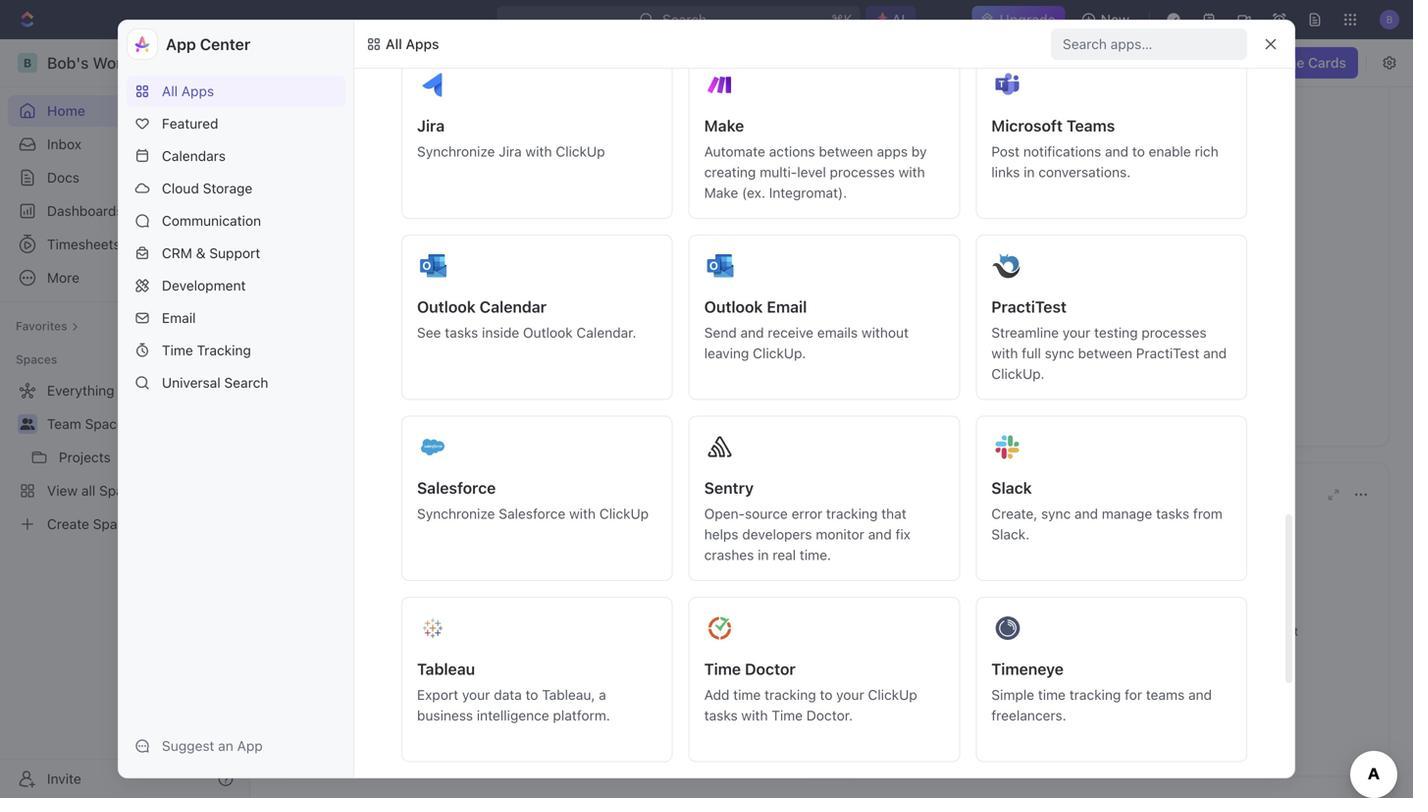 Task type: locate. For each thing, give the bounding box(es) containing it.
manage cards
[[1254, 54, 1347, 71]]

outlook inside outlook email send and receive emails without leaving clickup.
[[705, 298, 763, 316]]

0 horizontal spatial all
[[162, 83, 178, 99]]

0 horizontal spatial time
[[734, 687, 761, 703]]

learn more link for more
[[631, 673, 694, 687]]

0 vertical spatial make
[[705, 116, 745, 135]]

team
[[47, 416, 81, 432]]

learn more link
[[625, 245, 687, 259], [631, 673, 694, 687]]

1 horizontal spatial most
[[1272, 624, 1299, 638]]

cloud storage
[[162, 180, 253, 196]]

0 horizontal spatial all apps
[[162, 83, 214, 99]]

2 most from the left
[[1272, 624, 1299, 638]]

2 synchronize from the top
[[417, 506, 495, 522]]

and left manage
[[1075, 506, 1099, 522]]

lineup for lineup keeps your most important tasks in one list. add your most important task to get started.
[[931, 624, 970, 638]]

learn right tasks.
[[625, 245, 656, 259]]

suggest an app button
[[127, 731, 346, 762]]

1 vertical spatial add
[[705, 687, 730, 703]]

synchronize
[[417, 143, 495, 160], [417, 506, 495, 522]]

apps
[[877, 143, 908, 160]]

and inside timeneye simple time tracking for teams and freelancers.
[[1189, 687, 1213, 703]]

email up receive
[[767, 298, 807, 316]]

outlook up 'see'
[[417, 298, 476, 316]]

1 horizontal spatial salesforce
[[499, 506, 566, 522]]

0 horizontal spatial app
[[166, 35, 196, 54]]

clickup. down full at the top of the page
[[992, 366, 1045, 382]]

1 horizontal spatial practitest
[[1137, 345, 1200, 361]]

more
[[659, 245, 687, 259], [665, 673, 694, 687]]

0 horizontal spatial time
[[162, 342, 193, 358]]

a right is
[[498, 245, 504, 259]]

timeneye simple time tracking for teams and freelancers.
[[992, 660, 1213, 724]]

1 horizontal spatial apps
[[406, 36, 439, 52]]

2 horizontal spatial a
[[1127, 254, 1134, 268]]

lineup inside lineup keeps your most important tasks in one list. add your most important task to get started.
[[931, 624, 970, 638]]

1 vertical spatial for
[[1125, 687, 1143, 703]]

1 vertical spatial all apps
[[162, 83, 214, 99]]

development link
[[127, 270, 346, 301]]

learn right comments.
[[631, 673, 662, 687]]

dxxtk image
[[366, 36, 382, 52]]

0 vertical spatial add
[[1218, 624, 1240, 638]]

your down have
[[462, 687, 490, 703]]

in left one
[[1158, 624, 1168, 638]]

lineup left the keeps on the right
[[931, 624, 970, 638]]

0 vertical spatial important
[[1069, 624, 1122, 638]]

developers
[[743, 526, 813, 542]]

between
[[819, 143, 874, 160], [1079, 345, 1133, 361]]

links
[[992, 164, 1021, 180]]

0 horizontal spatial apps
[[182, 83, 214, 99]]

processes right testing
[[1142, 325, 1207, 341]]

between down testing
[[1079, 345, 1133, 361]]

tracking up monitor
[[827, 506, 878, 522]]

tracking down doctor
[[765, 687, 817, 703]]

0 horizontal spatial all apps link
[[127, 76, 346, 107]]

app inside 'button'
[[237, 738, 263, 754]]

and right send
[[741, 325, 764, 341]]

outlook down "calendar"
[[523, 325, 573, 341]]

assigned
[[298, 486, 367, 504]]

with inside jira synchronize jira with clickup
[[526, 143, 552, 160]]

cloud
[[162, 180, 199, 196]]

0 horizontal spatial between
[[819, 143, 874, 160]]

in inside microsoft teams post notifications and to enable rich links in conversations.
[[1024, 164, 1035, 180]]

in left real
[[758, 547, 769, 563]]

clickup. down receive
[[753, 345, 806, 361]]

0 vertical spatial between
[[819, 143, 874, 160]]

(ex.
[[742, 185, 766, 201]]

time doctor add time tracking to your clickup tasks with time doctor.
[[705, 660, 918, 724]]

1 vertical spatial clickup.
[[992, 366, 1045, 382]]

1 horizontal spatial app
[[237, 738, 263, 754]]

doctor
[[745, 660, 796, 678]]

to down assigned
[[526, 687, 539, 703]]

all apps right dxxtk icon
[[386, 36, 439, 52]]

time
[[162, 342, 193, 358], [705, 660, 741, 678], [772, 707, 803, 724]]

1 horizontal spatial tracking
[[827, 506, 878, 522]]

automate
[[705, 143, 766, 160]]

make down creating
[[705, 185, 739, 201]]

user group image
[[20, 418, 35, 430]]

tracking inside sentry open-source error tracking that helps developers monitor and fix crashes in real time.
[[827, 506, 878, 522]]

time up freelancers.
[[1039, 687, 1066, 703]]

between inside make automate actions between apps by creating multi-level processes with make (ex. integromat).
[[819, 143, 874, 160]]

apps for the bottommost all apps link
[[182, 83, 214, 99]]

sync right create,
[[1042, 506, 1071, 522]]

1 horizontal spatial email
[[767, 298, 807, 316]]

spaces
[[16, 353, 57, 366]]

0 horizontal spatial salesforce
[[417, 479, 496, 497]]

0 vertical spatial processes
[[830, 164, 895, 180]]

important up get
[[1069, 624, 1122, 638]]

your inside tableau export your data to tableau, a business intelligence platform.
[[462, 687, 490, 703]]

apps for rightmost all apps link
[[406, 36, 439, 52]]

2 vertical spatial in
[[1158, 624, 1168, 638]]

2 time from the left
[[1039, 687, 1066, 703]]

and inside sentry open-source error tracking that helps developers monitor and fix crashes in real time.
[[869, 526, 892, 542]]

0 vertical spatial sync
[[1045, 345, 1075, 361]]

and left fix
[[869, 526, 892, 542]]

1 vertical spatial between
[[1079, 345, 1133, 361]]

edit
[[1117, 54, 1141, 71]]

most right list.
[[1272, 624, 1299, 638]]

upgrade
[[1000, 11, 1056, 27]]

all apps
[[386, 36, 439, 52], [162, 83, 214, 99]]

1 time from the left
[[734, 687, 761, 703]]

of
[[1067, 272, 1078, 286]]

1 synchronize from the top
[[417, 143, 495, 160]]

time up the universal at the left top
[[162, 342, 193, 358]]

app right an
[[237, 738, 263, 754]]

1 make from the top
[[705, 116, 745, 135]]

0 horizontal spatial clickup.
[[753, 345, 806, 361]]

add inside lineup keeps your most important tasks in one list. add your most important task to get started.
[[1218, 624, 1240, 638]]

tasks inside slack create, sync and manage tasks from slack.
[[1157, 506, 1190, 522]]

to up doctor.
[[820, 687, 833, 703]]

0 horizontal spatial for
[[542, 245, 557, 259]]

all apps up the featured
[[162, 83, 214, 99]]

dialog
[[118, 20, 1296, 779]]

1 vertical spatial salesforce
[[499, 506, 566, 522]]

1 vertical spatial lineup
[[931, 624, 970, 638]]

1 horizontal spatial for
[[1125, 687, 1143, 703]]

synchronize inside salesforce synchronize salesforce with clickup
[[417, 506, 495, 522]]

outlook for outlook calendar
[[417, 298, 476, 316]]

and down the teams
[[1106, 143, 1129, 160]]

lineup for lineup
[[865, 486, 917, 504]]

1 vertical spatial jira
[[499, 143, 522, 160]]

outlook up send
[[705, 298, 763, 316]]

your up doctor.
[[837, 687, 865, 703]]

more right tasks.
[[659, 245, 687, 259]]

processes down apps
[[830, 164, 895, 180]]

add inside time doctor add time tracking to your clickup tasks with time doctor.
[[705, 687, 730, 703]]

1 horizontal spatial time
[[1039, 687, 1066, 703]]

1 vertical spatial time
[[705, 660, 741, 678]]

a down comments.
[[599, 687, 607, 703]]

tracking down get
[[1070, 687, 1122, 703]]

1 vertical spatial processes
[[1142, 325, 1207, 341]]

email down development
[[162, 310, 196, 326]]

salesforce
[[417, 479, 496, 497], [499, 506, 566, 522]]

0 vertical spatial jira
[[417, 116, 445, 135]]

crm
[[162, 245, 192, 261]]

tableau
[[417, 660, 475, 678]]

0 vertical spatial synchronize
[[417, 143, 495, 160]]

important up timeneye
[[1001, 640, 1055, 654]]

and inside microsoft teams post notifications and to enable rich links in conversations.
[[1106, 143, 1129, 160]]

0 horizontal spatial processes
[[830, 164, 895, 180]]

1 vertical spatial apps
[[182, 83, 214, 99]]

crm & support
[[162, 245, 260, 261]]

1 horizontal spatial all
[[386, 36, 402, 52]]

1 vertical spatial in
[[758, 547, 769, 563]]

outlook calendar see tasks inside outlook calendar.
[[417, 298, 637, 341]]

real
[[773, 547, 796, 563]]

0 horizontal spatial in
[[758, 547, 769, 563]]

0 horizontal spatial most
[[1038, 624, 1065, 638]]

a up activity.
[[1127, 254, 1134, 268]]

universal
[[162, 375, 221, 391]]

1 vertical spatial practitest
[[1137, 345, 1200, 361]]

make up automate
[[705, 116, 745, 135]]

Search apps… field
[[1063, 32, 1240, 56]]

tracking inside time doctor add time tracking to your clickup tasks with time doctor.
[[765, 687, 817, 703]]

make
[[705, 116, 745, 135], [705, 185, 739, 201]]

synchronize for jira
[[417, 143, 495, 160]]

for inside timeneye simple time tracking for teams and freelancers.
[[1125, 687, 1143, 703]]

conversations.
[[1039, 164, 1131, 180]]

manage cards button
[[1242, 47, 1359, 79]]

0 vertical spatial all apps link
[[362, 32, 443, 56]]

0 horizontal spatial add
[[705, 687, 730, 703]]

add
[[1218, 624, 1240, 638], [705, 687, 730, 703]]

business
[[417, 707, 473, 724]]

1 horizontal spatial a
[[599, 687, 607, 703]]

⌘k
[[832, 11, 853, 27]]

time inside time doctor add time tracking to your clickup tasks with time doctor.
[[734, 687, 761, 703]]

1 vertical spatial learn more link
[[631, 673, 694, 687]]

in inside sentry open-source error tracking that helps developers monitor and fix crashes in real time.
[[758, 547, 769, 563]]

and inside outlook email send and receive emails without leaving clickup.
[[741, 325, 764, 341]]

1 vertical spatial all
[[162, 83, 178, 99]]

intelligence
[[477, 707, 550, 724]]

for left teams
[[1125, 687, 1143, 703]]

1 vertical spatial more
[[665, 673, 694, 687]]

most up "task"
[[1038, 624, 1065, 638]]

time left doctor
[[705, 660, 741, 678]]

1 vertical spatial make
[[705, 185, 739, 201]]

between up level
[[819, 143, 874, 160]]

dashboards
[[47, 203, 123, 219]]

0 vertical spatial learn more link
[[625, 245, 687, 259]]

1 horizontal spatial between
[[1079, 345, 1133, 361]]

2 horizontal spatial outlook
[[705, 298, 763, 316]]

and right teams
[[1189, 687, 1213, 703]]

1 vertical spatial important
[[1001, 640, 1055, 654]]

time
[[734, 687, 761, 703], [1039, 687, 1066, 703]]

list.
[[1195, 624, 1215, 638]]

tasks
[[445, 325, 478, 341], [1157, 506, 1190, 522], [1126, 624, 1155, 638], [705, 707, 738, 724]]

0 vertical spatial lineup
[[865, 486, 917, 504]]

apps right dxxtk icon
[[406, 36, 439, 52]]

space
[[85, 416, 125, 432]]

2 horizontal spatial time
[[772, 707, 803, 724]]

1 vertical spatial app
[[237, 738, 263, 754]]

0 horizontal spatial outlook
[[417, 298, 476, 316]]

&
[[196, 245, 206, 261]]

salesforce synchronize salesforce with clickup
[[417, 479, 649, 522]]

recurring
[[1137, 254, 1188, 268]]

1 vertical spatial sync
[[1042, 506, 1071, 522]]

0 vertical spatial more
[[659, 245, 687, 259]]

comments.
[[566, 673, 628, 687]]

0 horizontal spatial practitest
[[992, 298, 1067, 316]]

0 horizontal spatial tracking
[[765, 687, 817, 703]]

jira
[[417, 116, 445, 135], [499, 143, 522, 160]]

universal search link
[[127, 367, 346, 399]]

2 horizontal spatial in
[[1158, 624, 1168, 638]]

more right comments.
[[665, 673, 694, 687]]

featured
[[162, 115, 218, 132]]

jira synchronize jira with clickup
[[417, 116, 605, 160]]

to right ai
[[1074, 254, 1085, 268]]

clickup inside jira synchronize jira with clickup
[[556, 143, 605, 160]]

lineup up that
[[865, 486, 917, 504]]

time left doctor.
[[772, 707, 803, 724]]

0 vertical spatial all
[[386, 36, 402, 52]]

for right "home"
[[542, 245, 557, 259]]

2 horizontal spatial tracking
[[1070, 687, 1122, 703]]

level
[[798, 164, 827, 180]]

0 vertical spatial in
[[1024, 164, 1035, 180]]

search
[[224, 375, 268, 391]]

data
[[494, 687, 522, 703]]

to left enable
[[1133, 143, 1146, 160]]

0 vertical spatial time
[[162, 342, 193, 358]]

all up the featured
[[162, 83, 178, 99]]

0 horizontal spatial jira
[[417, 116, 445, 135]]

timeneye
[[992, 660, 1064, 678]]

all right dxxtk icon
[[386, 36, 402, 52]]

an
[[218, 738, 234, 754]]

lineup
[[865, 486, 917, 504], [931, 624, 970, 638]]

with
[[526, 143, 552, 160], [899, 164, 926, 180], [992, 345, 1019, 361], [570, 506, 596, 522], [742, 707, 768, 724]]

and down summary
[[1204, 345, 1228, 361]]

teams
[[1147, 687, 1185, 703]]

1 horizontal spatial processes
[[1142, 325, 1207, 341]]

1 horizontal spatial important
[[1069, 624, 1122, 638]]

time down doctor
[[734, 687, 761, 703]]

a inside use clickup ai to create a recurring summary of recent activity.
[[1127, 254, 1134, 268]]

create
[[1089, 254, 1124, 268]]

2 make from the top
[[705, 185, 739, 201]]

send
[[705, 325, 737, 341]]

testing
[[1095, 325, 1139, 341]]

your left testing
[[1063, 325, 1091, 341]]

helps
[[705, 526, 739, 542]]

app left center
[[166, 35, 196, 54]]

your right list.
[[1244, 624, 1268, 638]]

0 vertical spatial app
[[166, 35, 196, 54]]

use clickup ai to create a recurring summary of recent activity.
[[989, 254, 1242, 286]]

sync right full at the top of the page
[[1045, 345, 1075, 361]]

clickup inside use clickup ai to create a recurring summary of recent activity.
[[1013, 254, 1057, 268]]

0 vertical spatial clickup.
[[753, 345, 806, 361]]

synchronize inside jira synchronize jira with clickup
[[417, 143, 495, 160]]

0 horizontal spatial important
[[1001, 640, 1055, 654]]

0 vertical spatial all apps
[[386, 36, 439, 52]]

practitest
[[992, 298, 1067, 316], [1137, 345, 1200, 361]]

to
[[1133, 143, 1146, 160], [1074, 254, 1085, 268], [1085, 640, 1096, 654], [526, 687, 539, 703], [820, 687, 833, 703]]

time for tracking
[[162, 342, 193, 358]]

1 horizontal spatial time
[[705, 660, 741, 678]]

in right links
[[1024, 164, 1035, 180]]

1 horizontal spatial clickup.
[[992, 366, 1045, 382]]

0 horizontal spatial lineup
[[865, 486, 917, 504]]

sentry
[[705, 479, 754, 497]]

outlook for outlook email
[[705, 298, 763, 316]]

timesheets link
[[8, 229, 242, 260]]

1 horizontal spatial lineup
[[931, 624, 970, 638]]

practitest down testing
[[1137, 345, 1200, 361]]

0 vertical spatial apps
[[406, 36, 439, 52]]

tasks inside time doctor add time tracking to your clickup tasks with time doctor.
[[705, 707, 738, 724]]

learn more link right tasks.
[[625, 245, 687, 259]]

time inside timeneye simple time tracking for teams and freelancers.
[[1039, 687, 1066, 703]]

crashes
[[705, 547, 754, 563]]

2 vertical spatial time
[[772, 707, 803, 724]]

1 horizontal spatial in
[[1024, 164, 1035, 180]]

summary
[[1191, 254, 1242, 268]]

tracking for sentry
[[827, 506, 878, 522]]

new
[[1101, 11, 1130, 27]]

creating
[[705, 164, 756, 180]]

1 horizontal spatial jira
[[499, 143, 522, 160]]

and inside slack create, sync and manage tasks from slack.
[[1075, 506, 1099, 522]]

tasks inside lineup keeps your most important tasks in one list. add your most important task to get started.
[[1126, 624, 1155, 638]]

practitest up streamline
[[992, 298, 1067, 316]]

sentry open-source error tracking that helps developers monitor and fix crashes in real time.
[[705, 479, 911, 563]]

in inside lineup keeps your most important tasks in one list. add your most important task to get started.
[[1158, 624, 1168, 638]]

apps up the featured
[[182, 83, 214, 99]]

1 vertical spatial synchronize
[[417, 506, 495, 522]]

to left get
[[1085, 640, 1096, 654]]

1 horizontal spatial add
[[1218, 624, 1240, 638]]

docs link
[[8, 162, 242, 193]]

learn more link right comments.
[[631, 673, 694, 687]]



Task type: vqa. For each thing, say whether or not it's contained in the screenshot.
multi-
yes



Task type: describe. For each thing, give the bounding box(es) containing it.
a inside tableau export your data to tableau, a business intelligence platform.
[[599, 687, 607, 703]]

get
[[1099, 640, 1117, 654]]

actions
[[769, 143, 816, 160]]

ai
[[1060, 254, 1071, 268]]

cards
[[1309, 54, 1347, 71]]

1 horizontal spatial outlook
[[523, 325, 573, 341]]

monitor
[[816, 526, 865, 542]]

assigned comments
[[298, 486, 450, 504]]

with inside salesforce synchronize salesforce with clickup
[[570, 506, 596, 522]]

0 vertical spatial learn
[[625, 245, 656, 259]]

your inside practitest streamline your testing processes with full sync between practitest and clickup.
[[1063, 325, 1091, 341]]

keeps
[[974, 624, 1007, 638]]

rich
[[1195, 143, 1219, 160]]

personal list is a home for your tasks. learn more
[[411, 245, 687, 259]]

and inside practitest streamline your testing processes with full sync between practitest and clickup.
[[1204, 345, 1228, 361]]

suggest
[[162, 738, 214, 754]]

source
[[745, 506, 788, 522]]

slack
[[992, 479, 1033, 497]]

to inside time doctor add time tracking to your clickup tasks with time doctor.
[[820, 687, 833, 703]]

between inside practitest streamline your testing processes with full sync between practitest and clickup.
[[1079, 345, 1133, 361]]

0 vertical spatial practitest
[[992, 298, 1067, 316]]

1 horizontal spatial all apps
[[386, 36, 439, 52]]

processes inside practitest streamline your testing processes with full sync between practitest and clickup.
[[1142, 325, 1207, 341]]

universal search
[[162, 375, 268, 391]]

tasks inside outlook calendar see tasks inside outlook calendar.
[[445, 325, 478, 341]]

lineup keeps your most important tasks in one list. add your most important task to get started.
[[931, 624, 1299, 654]]

featured link
[[127, 108, 346, 139]]

your inside time doctor add time tracking to your clickup tasks with time doctor.
[[837, 687, 865, 703]]

time tracking link
[[127, 335, 346, 366]]

notifications
[[1024, 143, 1102, 160]]

to inside microsoft teams post notifications and to enable rich links in conversations.
[[1133, 143, 1146, 160]]

clickup inside salesforce synchronize salesforce with clickup
[[600, 506, 649, 522]]

timesheets
[[47, 236, 120, 252]]

with inside make automate actions between apps by creating multi-level processes with make (ex. integromat).
[[899, 164, 926, 180]]

that
[[882, 506, 907, 522]]

leaving
[[705, 345, 750, 361]]

email inside outlook email send and receive emails without leaving clickup.
[[767, 298, 807, 316]]

suggest an app
[[162, 738, 263, 754]]

home
[[47, 103, 85, 119]]

favorites button
[[8, 314, 87, 338]]

1 vertical spatial all apps link
[[127, 76, 346, 107]]

0 vertical spatial salesforce
[[417, 479, 496, 497]]

0 horizontal spatial email
[[162, 310, 196, 326]]

scrollable content region
[[354, 54, 1295, 778]]

dialog containing app center
[[118, 20, 1296, 779]]

1 vertical spatial learn
[[631, 673, 662, 687]]

all for the bottommost all apps link
[[162, 83, 178, 99]]

open-
[[705, 506, 745, 522]]

learn more link for tasks.
[[625, 245, 687, 259]]

sidebar navigation
[[0, 39, 250, 798]]

task
[[1058, 640, 1081, 654]]

clickup inside time doctor add time tracking to your clickup tasks with time doctor.
[[868, 687, 918, 703]]

is
[[486, 245, 495, 259]]

1 most from the left
[[1038, 624, 1065, 638]]

time tracking
[[162, 342, 251, 358]]

post
[[992, 143, 1020, 160]]

freelancers.
[[992, 707, 1067, 724]]

platform.
[[553, 707, 611, 724]]

sync inside slack create, sync and manage tasks from slack.
[[1042, 506, 1071, 522]]

with inside time doctor add time tracking to your clickup tasks with time doctor.
[[742, 707, 768, 724]]

inbox
[[47, 136, 82, 152]]

tableau export your data to tableau, a business intelligence platform.
[[417, 660, 611, 724]]

any
[[490, 673, 510, 687]]

you
[[405, 673, 425, 687]]

tasks.
[[588, 245, 621, 259]]

1 horizontal spatial all apps link
[[362, 32, 443, 56]]

center
[[200, 35, 251, 54]]

fix
[[896, 526, 911, 542]]

development
[[162, 277, 246, 294]]

simple
[[992, 687, 1035, 703]]

your left tasks.
[[561, 245, 585, 259]]

communication link
[[127, 205, 346, 237]]

to inside lineup keeps your most important tasks in one list. add your most important task to get started.
[[1085, 640, 1096, 654]]

processes inside make automate actions between apps by creating multi-level processes with make (ex. integromat).
[[830, 164, 895, 180]]

list
[[462, 245, 482, 259]]

multi-
[[760, 164, 798, 180]]

tracking for time doctor
[[765, 687, 817, 703]]

with inside practitest streamline your testing processes with full sync between practitest and clickup.
[[992, 345, 1019, 361]]

see
[[417, 325, 441, 341]]

from
[[1194, 506, 1223, 522]]

home link
[[8, 95, 242, 127]]

assigned
[[513, 673, 563, 687]]

calendars link
[[127, 140, 346, 172]]

make automate actions between apps by creating multi-level processes with make (ex. integromat).
[[705, 116, 927, 201]]

0 vertical spatial for
[[542, 245, 557, 259]]

recent
[[1082, 272, 1117, 286]]

full
[[1022, 345, 1042, 361]]

one
[[1171, 624, 1192, 638]]

use
[[989, 254, 1010, 268]]

email link
[[127, 302, 346, 334]]

enable
[[1149, 143, 1192, 160]]

manage
[[1102, 506, 1153, 522]]

create,
[[992, 506, 1038, 522]]

microsoft
[[992, 116, 1063, 135]]

all for rightmost all apps link
[[386, 36, 402, 52]]

calendar.
[[577, 325, 637, 341]]

clickup. inside practitest streamline your testing processes with full sync between practitest and clickup.
[[992, 366, 1045, 382]]

clickup. inside outlook email send and receive emails without leaving clickup.
[[753, 345, 806, 361]]

slack.
[[992, 526, 1030, 542]]

microsoft teams post notifications and to enable rich links in conversations.
[[992, 116, 1219, 180]]

emails
[[818, 325, 858, 341]]

sync inside practitest streamline your testing processes with full sync between practitest and clickup.
[[1045, 345, 1075, 361]]

time for doctor
[[705, 660, 741, 678]]

storage
[[203, 180, 253, 196]]

started.
[[1121, 640, 1164, 654]]

0 horizontal spatial a
[[498, 245, 504, 259]]

cloud storage link
[[127, 173, 346, 204]]

to inside use clickup ai to create a recurring summary of recent activity.
[[1074, 254, 1085, 268]]

edit layout:
[[1117, 54, 1187, 71]]

to inside tableau export your data to tableau, a business intelligence platform.
[[526, 687, 539, 703]]

docs
[[47, 169, 80, 186]]

without
[[862, 325, 909, 341]]

tracking inside timeneye simple time tracking for teams and freelancers.
[[1070, 687, 1122, 703]]

dashboards link
[[8, 195, 242, 227]]

your right the keeps on the right
[[1010, 624, 1034, 638]]

receive
[[768, 325, 814, 341]]

calendar
[[480, 298, 547, 316]]

time.
[[800, 547, 832, 563]]

have
[[461, 673, 487, 687]]

synchronize for salesforce
[[417, 506, 495, 522]]

activity.
[[1120, 272, 1163, 286]]

team space link
[[47, 408, 187, 440]]

layout:
[[1145, 54, 1187, 71]]

tableau,
[[542, 687, 595, 703]]



